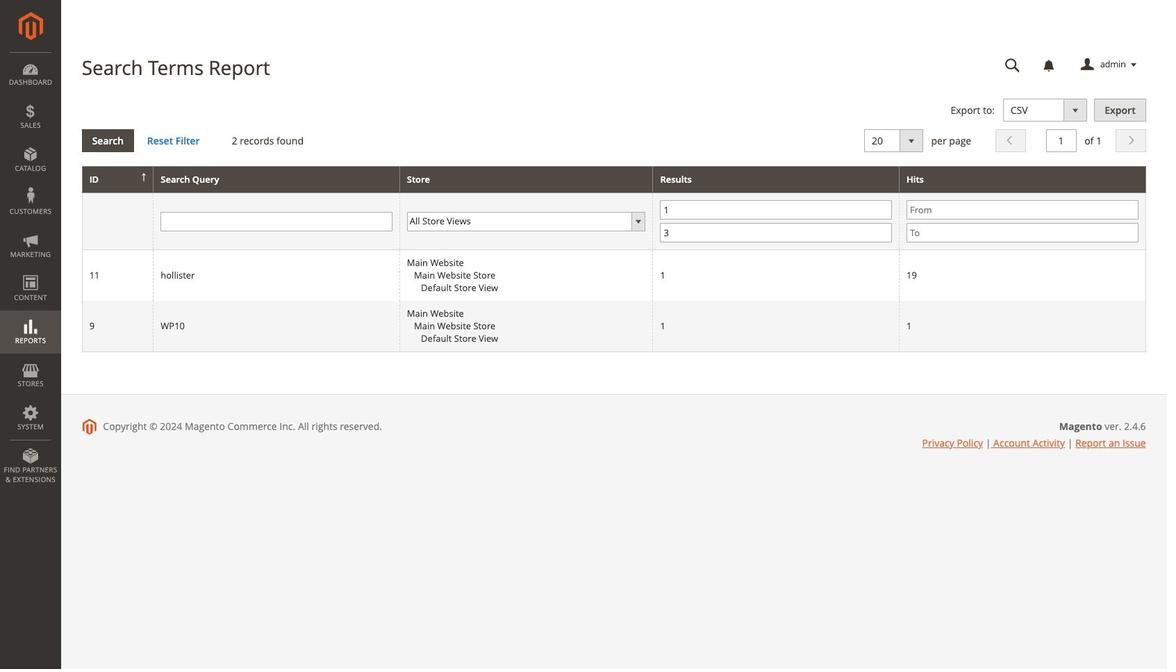 Task type: describe. For each thing, give the bounding box(es) containing it.
from text field for second to "text field" from left
[[907, 200, 1139, 220]]



Task type: locate. For each thing, give the bounding box(es) containing it.
1 from text field from the left
[[661, 200, 892, 220]]

None text field
[[161, 212, 393, 231]]

1 horizontal spatial to text field
[[907, 223, 1139, 243]]

None text field
[[996, 53, 1030, 77], [1046, 129, 1077, 152], [996, 53, 1030, 77], [1046, 129, 1077, 152]]

2 from text field from the left
[[907, 200, 1139, 220]]

2 to text field from the left
[[907, 223, 1139, 243]]

menu bar
[[0, 52, 61, 491]]

1 to text field from the left
[[661, 223, 892, 243]]

from text field for first to "text field" from the left
[[661, 200, 892, 220]]

magento admin panel image
[[18, 12, 43, 40]]

0 horizontal spatial from text field
[[661, 200, 892, 220]]

0 horizontal spatial to text field
[[661, 223, 892, 243]]

From text field
[[661, 200, 892, 220], [907, 200, 1139, 220]]

1 horizontal spatial from text field
[[907, 200, 1139, 220]]

To text field
[[661, 223, 892, 243], [907, 223, 1139, 243]]



